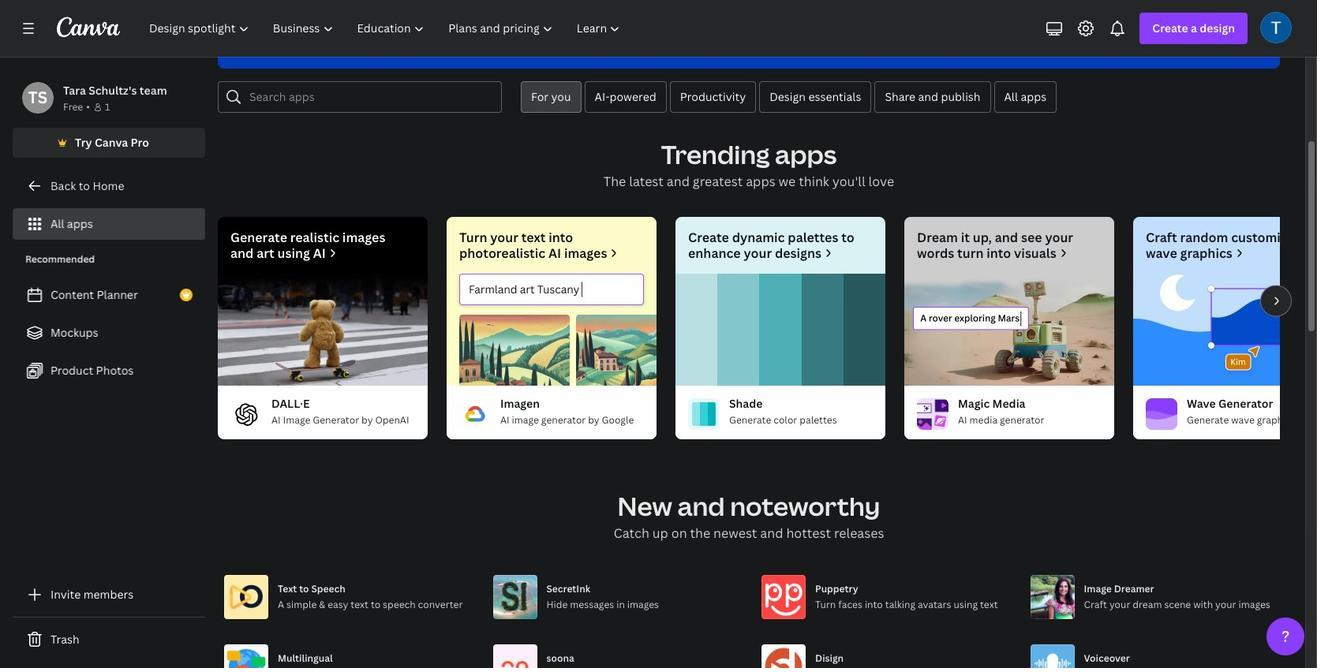 Task type: describe. For each thing, give the bounding box(es) containing it.
trash link
[[13, 624, 205, 656]]

turn
[[958, 245, 984, 262]]

secretink hide messages in images
[[547, 583, 659, 612]]

all inside all apps button
[[1005, 89, 1018, 104]]

invite members button
[[13, 579, 205, 611]]

mockups link
[[13, 317, 205, 349]]

your inside dream it up, and see your words turn into visuals
[[1046, 229, 1074, 246]]

design
[[770, 89, 806, 104]]

tara schultz's team element
[[22, 82, 54, 114]]

palettes inside shade generate color palettes
[[800, 414, 837, 427]]

designs
[[775, 245, 822, 262]]

random
[[1181, 229, 1229, 246]]

generate inside shade generate color palettes
[[729, 414, 772, 427]]

voiceover
[[1084, 652, 1130, 666]]

a preview image of the app named "lottiefiles" showing multiple animations with different color palettes image
[[832, 0, 1281, 69]]

design essentials button
[[760, 81, 872, 113]]

all inside all apps link
[[51, 216, 64, 231]]

messages
[[570, 598, 614, 612]]

craft inside craft random customizable wave graphics
[[1146, 229, 1178, 246]]

hide
[[547, 598, 568, 612]]

product photos
[[51, 363, 134, 378]]

images inside turn your text into photorealistic ai images
[[564, 245, 607, 262]]

dynamic
[[732, 229, 785, 246]]

imagen ai image generator by google
[[501, 396, 634, 427]]

by for turn your text into photorealistic ai images
[[588, 414, 600, 427]]

tara schultz image
[[1261, 12, 1292, 43]]

trending
[[661, 137, 770, 171]]

all apps inside all apps button
[[1005, 89, 1047, 104]]

all apps button
[[994, 81, 1057, 113]]

ai-powered button
[[585, 81, 667, 113]]

the
[[690, 525, 711, 542]]

tara
[[63, 83, 86, 98]]

into for turn your text into photorealistic ai images
[[549, 229, 573, 246]]

wave generator image
[[1134, 274, 1318, 386]]

generator inside magic media ai media generator
[[1000, 414, 1045, 427]]

content planner link
[[13, 279, 205, 311]]

generator inside imagen ai image generator by google
[[541, 414, 586, 427]]

media
[[993, 396, 1026, 411]]

google
[[602, 414, 634, 427]]

images inside "secretink hide messages in images"
[[627, 598, 659, 612]]

shade
[[729, 396, 763, 411]]

to inside create dynamic palettes to enhance your designs
[[842, 229, 855, 246]]

words
[[917, 245, 955, 262]]

ai-
[[595, 89, 610, 104]]

tara schultz's team
[[63, 83, 167, 98]]

try
[[75, 135, 92, 150]]

on
[[672, 525, 687, 542]]

scene
[[1165, 598, 1192, 612]]

realistic
[[290, 229, 340, 246]]

text to speech a simple & easy text to speech converter
[[278, 583, 463, 612]]

using inside generate realistic images and art using ai
[[278, 245, 310, 262]]

generate inside generate realistic images and art using ai
[[231, 229, 287, 246]]

•
[[86, 100, 90, 114]]

invite
[[51, 587, 81, 602]]

free •
[[63, 100, 90, 114]]

wave generator image
[[1146, 399, 1178, 430]]

ai-powered
[[595, 89, 657, 104]]

create a design button
[[1140, 13, 1248, 44]]

craft inside image dreamer craft your dream scene with your images
[[1084, 598, 1108, 612]]

up
[[653, 525, 669, 542]]

ai inside generate realistic images and art using ai
[[313, 245, 326, 262]]

and right newest
[[761, 525, 784, 542]]

imagen
[[501, 396, 540, 411]]

share
[[885, 89, 916, 104]]

into inside dream it up, and see your words turn into visuals
[[987, 245, 1012, 262]]

wave generator generate wave graphics
[[1187, 396, 1296, 427]]

home
[[93, 178, 124, 193]]

latest
[[629, 173, 664, 190]]

dreamer
[[1114, 583, 1155, 596]]

and up the
[[678, 489, 725, 523]]

new
[[618, 489, 673, 523]]

magic
[[958, 396, 990, 411]]

design
[[1200, 21, 1236, 36]]

dream
[[1133, 598, 1162, 612]]

text
[[278, 583, 297, 596]]

graphics for generator
[[1257, 414, 1296, 427]]

wave for generator
[[1232, 414, 1255, 427]]

for you button
[[521, 81, 582, 113]]

powered
[[610, 89, 657, 104]]

and inside trending apps the latest and greatest apps we think you'll love
[[667, 173, 690, 190]]

using inside puppetry turn faces into talking avatars using text
[[954, 598, 978, 612]]

back
[[51, 178, 76, 193]]

wave for random
[[1146, 245, 1178, 262]]

content
[[51, 287, 94, 302]]

trash
[[51, 632, 79, 647]]

ai inside magic media ai media generator
[[958, 414, 968, 427]]

you'll
[[833, 173, 866, 190]]

generate inside wave generator generate wave graphics
[[1187, 414, 1229, 427]]

0 vertical spatial magic media image
[[905, 274, 1115, 386]]

shade image
[[688, 399, 720, 430]]

a
[[278, 598, 284, 612]]

the
[[604, 173, 626, 190]]

avatars
[[918, 598, 952, 612]]

newest
[[714, 525, 757, 542]]

shade generate color palettes
[[729, 396, 837, 427]]

turn your text into photorealistic ai images
[[459, 229, 607, 262]]

generator inside wave generator generate wave graphics
[[1219, 396, 1274, 411]]

schultz's
[[89, 83, 137, 98]]

create dynamic palettes to enhance your designs
[[688, 229, 855, 262]]

publish
[[941, 89, 981, 104]]

speech
[[311, 583, 346, 596]]

1 vertical spatial imagen image
[[459, 399, 491, 430]]

with
[[1194, 598, 1214, 612]]

image inside the dall·e ai image generator by openai
[[283, 414, 311, 427]]

faces
[[839, 598, 863, 612]]

invite members
[[51, 587, 134, 602]]

images inside generate realistic images and art using ai
[[343, 229, 386, 246]]

image dreamer craft your dream scene with your images
[[1084, 583, 1271, 612]]

pro
[[131, 135, 149, 150]]

create a design
[[1153, 21, 1236, 36]]

secretink
[[547, 583, 591, 596]]



Task type: locate. For each thing, give the bounding box(es) containing it.
all right publish
[[1005, 89, 1018, 104]]

ai right art
[[313, 245, 326, 262]]

1 horizontal spatial using
[[954, 598, 978, 612]]

0 horizontal spatial all
[[51, 216, 64, 231]]

0 horizontal spatial generator
[[541, 414, 586, 427]]

into for puppetry turn faces into talking avatars using text
[[865, 598, 883, 612]]

text for puppetry turn faces into talking avatars using text
[[981, 598, 998, 612]]

image inside image dreamer craft your dream scene with your images
[[1084, 583, 1112, 596]]

1 horizontal spatial all
[[1005, 89, 1018, 104]]

create
[[1153, 21, 1189, 36], [688, 229, 729, 246]]

craft left dream
[[1084, 598, 1108, 612]]

0 horizontal spatial turn
[[459, 229, 487, 246]]

all apps up the recommended
[[51, 216, 93, 231]]

text for text to speech a simple & easy text to speech converter
[[351, 598, 369, 612]]

for
[[531, 89, 549, 104]]

2 horizontal spatial into
[[987, 245, 1012, 262]]

generate
[[231, 229, 287, 246], [729, 414, 772, 427], [1187, 414, 1229, 427]]

dream it up, and see your words turn into visuals
[[917, 229, 1074, 262]]

create inside create dynamic palettes to enhance your designs
[[688, 229, 729, 246]]

you
[[551, 89, 571, 104]]

using right art
[[278, 245, 310, 262]]

using
[[278, 245, 310, 262], [954, 598, 978, 612]]

into right photorealistic at the left of the page
[[549, 229, 573, 246]]

1 vertical spatial graphics
[[1257, 414, 1296, 427]]

dall·e image
[[231, 399, 262, 430]]

all apps right publish
[[1005, 89, 1047, 104]]

and inside generate realistic images and art using ai
[[231, 245, 254, 262]]

we
[[779, 173, 796, 190]]

0 horizontal spatial create
[[688, 229, 729, 246]]

openai
[[375, 414, 409, 427]]

1 vertical spatial all apps
[[51, 216, 93, 231]]

generator down media
[[1000, 414, 1045, 427]]

wave inside craft random customizable wave graphics
[[1146, 245, 1178, 262]]

graphics
[[1181, 245, 1233, 262], [1257, 414, 1296, 427]]

members
[[83, 587, 134, 602]]

magic media image
[[905, 274, 1115, 386], [917, 399, 949, 430]]

images right the realistic
[[343, 229, 386, 246]]

dall·e image
[[218, 274, 428, 386]]

into inside puppetry turn faces into talking avatars using text
[[865, 598, 883, 612]]

0 vertical spatial image
[[283, 414, 311, 427]]

craft
[[1146, 229, 1178, 246], [1084, 598, 1108, 612]]

and right "up,"
[[995, 229, 1019, 246]]

generate down shade
[[729, 414, 772, 427]]

in
[[617, 598, 625, 612]]

essentials
[[809, 89, 862, 104]]

ai down dall·e
[[272, 414, 281, 427]]

images right in at the bottom left of the page
[[627, 598, 659, 612]]

apps up the think at the right of page
[[775, 137, 837, 171]]

all apps link
[[13, 208, 205, 240]]

color
[[774, 414, 798, 427]]

shade image
[[676, 274, 886, 386]]

graphics for random
[[1181, 245, 1233, 262]]

generator inside the dall·e ai image generator by openai
[[313, 414, 359, 427]]

by inside the dall·e ai image generator by openai
[[362, 414, 373, 427]]

palettes
[[788, 229, 839, 246], [800, 414, 837, 427]]

ai
[[313, 245, 326, 262], [549, 245, 561, 262], [272, 414, 281, 427], [501, 414, 510, 427], [958, 414, 968, 427]]

noteworthy
[[730, 489, 881, 523]]

a
[[1191, 21, 1198, 36]]

apps inside button
[[1021, 89, 1047, 104]]

tara schultz's team image
[[22, 82, 54, 114]]

1 vertical spatial using
[[954, 598, 978, 612]]

2 by from the left
[[588, 414, 600, 427]]

generator left 'openai'
[[313, 414, 359, 427]]

0 horizontal spatial generator
[[313, 414, 359, 427]]

and inside button
[[919, 89, 939, 104]]

0 horizontal spatial all apps
[[51, 216, 93, 231]]

1 horizontal spatial wave
[[1232, 414, 1255, 427]]

0 horizontal spatial generate
[[231, 229, 287, 246]]

1 vertical spatial turn
[[816, 598, 836, 612]]

0 vertical spatial all apps
[[1005, 89, 1047, 104]]

hottest
[[787, 525, 831, 542]]

by inside imagen ai image generator by google
[[588, 414, 600, 427]]

images inside image dreamer craft your dream scene with your images
[[1239, 598, 1271, 612]]

and right 'share'
[[919, 89, 939, 104]]

text inside puppetry turn faces into talking avatars using text
[[981, 598, 998, 612]]

generator
[[541, 414, 586, 427], [1000, 414, 1045, 427]]

your inside create dynamic palettes to enhance your designs
[[744, 245, 772, 262]]

design essentials
[[770, 89, 862, 104]]

by left google
[[588, 414, 600, 427]]

0 vertical spatial imagen image
[[447, 274, 657, 386]]

list
[[13, 279, 205, 387]]

1 vertical spatial palettes
[[800, 414, 837, 427]]

1 horizontal spatial generator
[[1000, 414, 1045, 427]]

generator right wave
[[1219, 396, 1274, 411]]

graphics inside craft random customizable wave graphics
[[1181, 245, 1233, 262]]

0 horizontal spatial by
[[362, 414, 373, 427]]

for you
[[531, 89, 571, 104]]

0 horizontal spatial using
[[278, 245, 310, 262]]

wave
[[1146, 245, 1178, 262], [1232, 414, 1255, 427]]

0 vertical spatial graphics
[[1181, 245, 1233, 262]]

new and noteworthy catch up on the newest and hottest releases
[[614, 489, 885, 542]]

generator
[[1219, 396, 1274, 411], [313, 414, 359, 427]]

your inside turn your text into photorealistic ai images
[[490, 229, 519, 246]]

product
[[51, 363, 93, 378]]

1 horizontal spatial turn
[[816, 598, 836, 612]]

enhance
[[688, 245, 741, 262]]

to right designs
[[842, 229, 855, 246]]

1 vertical spatial create
[[688, 229, 729, 246]]

using right avatars
[[954, 598, 978, 612]]

1 horizontal spatial craft
[[1146, 229, 1178, 246]]

1 vertical spatial magic media image
[[917, 399, 949, 430]]

create left a
[[1153, 21, 1189, 36]]

mockups
[[51, 325, 98, 340]]

dall·e
[[272, 396, 310, 411]]

to up simple
[[299, 583, 309, 596]]

0 vertical spatial using
[[278, 245, 310, 262]]

team
[[140, 83, 167, 98]]

1 vertical spatial all
[[51, 216, 64, 231]]

all apps inside all apps link
[[51, 216, 93, 231]]

generator right image
[[541, 414, 586, 427]]

wave
[[1187, 396, 1216, 411]]

create for create dynamic palettes to enhance your designs
[[688, 229, 729, 246]]

think
[[799, 173, 830, 190]]

images down the
[[564, 245, 607, 262]]

generate left the realistic
[[231, 229, 287, 246]]

generate realistic images and art using ai
[[231, 229, 386, 262]]

palettes right 'color'
[[800, 414, 837, 427]]

turn inside puppetry turn faces into talking avatars using text
[[816, 598, 836, 612]]

visuals
[[1015, 245, 1057, 262]]

art
[[257, 245, 275, 262]]

magic media image left magic
[[917, 399, 949, 430]]

product photos link
[[13, 355, 205, 387]]

text inside turn your text into photorealistic ai images
[[522, 229, 546, 246]]

images
[[343, 229, 386, 246], [564, 245, 607, 262], [627, 598, 659, 612], [1239, 598, 1271, 612]]

and inside dream it up, and see your words turn into visuals
[[995, 229, 1019, 246]]

text
[[522, 229, 546, 246], [351, 598, 369, 612], [981, 598, 998, 612]]

1 vertical spatial generator
[[313, 414, 359, 427]]

1 vertical spatial image
[[1084, 583, 1112, 596]]

ai inside the dall·e ai image generator by openai
[[272, 414, 281, 427]]

1 by from the left
[[362, 414, 373, 427]]

Input field to search for apps search field
[[249, 82, 492, 112]]

recommended
[[25, 253, 95, 266]]

to right back
[[79, 178, 90, 193]]

0 horizontal spatial into
[[549, 229, 573, 246]]

apps down back to home
[[67, 216, 93, 231]]

to left speech
[[371, 598, 381, 612]]

palettes right dynamic
[[788, 229, 839, 246]]

craft left "random"
[[1146, 229, 1178, 246]]

magic media image up media
[[905, 274, 1115, 386]]

0 horizontal spatial image
[[283, 414, 311, 427]]

0 horizontal spatial graphics
[[1181, 245, 1233, 262]]

greatest
[[693, 173, 743, 190]]

&
[[319, 598, 325, 612]]

ai right photorealistic at the left of the page
[[549, 245, 561, 262]]

turn inside turn your text into photorealistic ai images
[[459, 229, 487, 246]]

puppetry turn faces into talking avatars using text
[[816, 583, 998, 612]]

soona
[[547, 652, 575, 666]]

see
[[1022, 229, 1043, 246]]

1 vertical spatial wave
[[1232, 414, 1255, 427]]

back to home
[[51, 178, 124, 193]]

1 horizontal spatial generate
[[729, 414, 772, 427]]

and right latest
[[667, 173, 690, 190]]

by left 'openai'
[[362, 414, 373, 427]]

share and publish button
[[875, 81, 991, 113]]

0 vertical spatial turn
[[459, 229, 487, 246]]

ai inside imagen ai image generator by google
[[501, 414, 510, 427]]

ai down magic
[[958, 414, 968, 427]]

imagen image
[[447, 274, 657, 386], [459, 399, 491, 430]]

into right turn
[[987, 245, 1012, 262]]

image
[[512, 414, 539, 427]]

puppetry
[[816, 583, 859, 596]]

it
[[961, 229, 970, 246]]

text inside "text to speech a simple & easy text to speech converter"
[[351, 598, 369, 612]]

1 horizontal spatial all apps
[[1005, 89, 1047, 104]]

0 vertical spatial all
[[1005, 89, 1018, 104]]

wave inside wave generator generate wave graphics
[[1232, 414, 1255, 427]]

disign
[[816, 652, 844, 666]]

list containing content planner
[[13, 279, 205, 387]]

0 horizontal spatial wave
[[1146, 245, 1178, 262]]

1 horizontal spatial text
[[522, 229, 546, 246]]

planner
[[97, 287, 138, 302]]

graphics inside wave generator generate wave graphics
[[1257, 414, 1296, 427]]

into inside turn your text into photorealistic ai images
[[549, 229, 573, 246]]

to
[[79, 178, 90, 193], [842, 229, 855, 246], [299, 583, 309, 596], [371, 598, 381, 612]]

2 horizontal spatial text
[[981, 598, 998, 612]]

0 vertical spatial palettes
[[788, 229, 839, 246]]

image left dreamer
[[1084, 583, 1112, 596]]

1
[[105, 100, 110, 114]]

1 horizontal spatial generator
[[1219, 396, 1274, 411]]

and left art
[[231, 245, 254, 262]]

turn
[[459, 229, 487, 246], [816, 598, 836, 612]]

easy
[[328, 598, 348, 612]]

productivity
[[680, 89, 746, 104]]

generate down wave
[[1187, 414, 1229, 427]]

0 vertical spatial create
[[1153, 21, 1189, 36]]

0 vertical spatial generator
[[1219, 396, 1274, 411]]

ai left image
[[501, 414, 510, 427]]

1 horizontal spatial image
[[1084, 583, 1112, 596]]

0 vertical spatial craft
[[1146, 229, 1178, 246]]

free
[[63, 100, 83, 114]]

0 horizontal spatial craft
[[1084, 598, 1108, 612]]

create for create a design
[[1153, 21, 1189, 36]]

image down dall·e
[[283, 414, 311, 427]]

all
[[1005, 89, 1018, 104], [51, 216, 64, 231]]

trending apps the latest and greatest apps we think you'll love
[[604, 137, 895, 190]]

into right faces
[[865, 598, 883, 612]]

1 generator from the left
[[541, 414, 586, 427]]

0 vertical spatial wave
[[1146, 245, 1178, 262]]

1 horizontal spatial graphics
[[1257, 414, 1296, 427]]

1 horizontal spatial by
[[588, 414, 600, 427]]

apps
[[1021, 89, 1047, 104], [775, 137, 837, 171], [746, 173, 776, 190], [67, 216, 93, 231]]

palettes inside create dynamic palettes to enhance your designs
[[788, 229, 839, 246]]

apps left "we"
[[746, 173, 776, 190]]

images right with
[[1239, 598, 1271, 612]]

by for generate realistic images and art using ai
[[362, 414, 373, 427]]

2 generator from the left
[[1000, 414, 1045, 427]]

2 horizontal spatial generate
[[1187, 414, 1229, 427]]

magic media ai media generator
[[958, 396, 1045, 427]]

talking
[[886, 598, 916, 612]]

apps down a preview image of the app named "lottiefiles" showing multiple animations with different color palettes
[[1021, 89, 1047, 104]]

top level navigation element
[[139, 13, 634, 44]]

converter
[[418, 598, 463, 612]]

content planner
[[51, 287, 138, 302]]

try canva pro button
[[13, 128, 205, 158]]

create inside dropdown button
[[1153, 21, 1189, 36]]

1 horizontal spatial into
[[865, 598, 883, 612]]

create left dynamic
[[688, 229, 729, 246]]

1 horizontal spatial create
[[1153, 21, 1189, 36]]

0 horizontal spatial text
[[351, 598, 369, 612]]

your
[[490, 229, 519, 246], [1046, 229, 1074, 246], [744, 245, 772, 262], [1110, 598, 1131, 612], [1216, 598, 1237, 612]]

1 vertical spatial craft
[[1084, 598, 1108, 612]]

all up the recommended
[[51, 216, 64, 231]]

ai inside turn your text into photorealistic ai images
[[549, 245, 561, 262]]

share and publish
[[885, 89, 981, 104]]



Task type: vqa. For each thing, say whether or not it's contained in the screenshot.
Overview link
no



